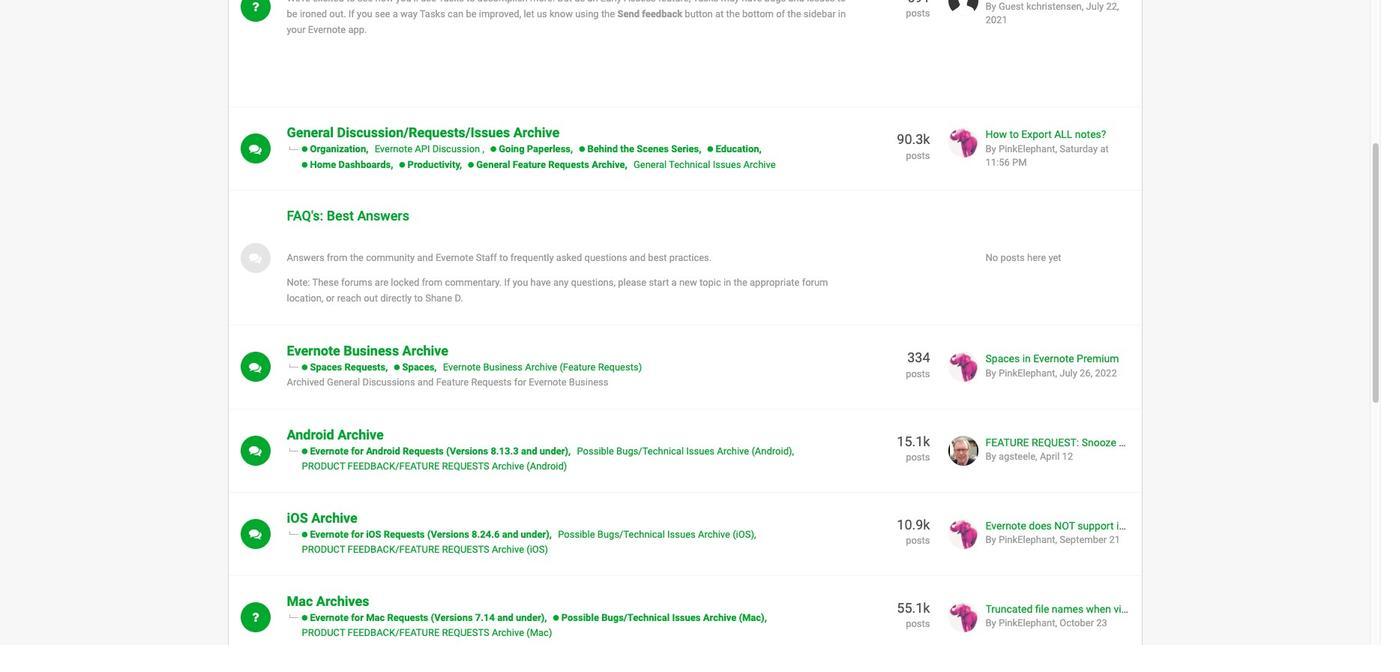 Task type: describe. For each thing, give the bounding box(es) containing it.
education link
[[708, 144, 762, 155]]

mark forum as read image for ios
[[249, 527, 262, 540]]

by inside truncated file names when viewed as attachment by pinkelephant , october 23
[[986, 618, 997, 629]]

the down may
[[726, 8, 740, 19]]

to left accomplish
[[467, 0, 475, 4]]

answers from the community and evernote staff to frequently asked questions and best practices.
[[287, 252, 712, 263]]

here
[[1027, 252, 1046, 263]]

the inside "note: these forums are locked from commentary. if you have any questions, please start a new topic in the appropriate forum location, or reach out directly to shane d."
[[734, 277, 748, 288]]

yet
[[1049, 252, 1062, 263]]

september 21 link
[[1060, 534, 1121, 546]]

(mac) for possible bugs/technical issues archive (mac)
[[739, 612, 765, 623]]

pinkelephant link for 334
[[999, 367, 1056, 379]]

truncated file names when viewed as attachment by pinkelephant , october 23
[[986, 603, 1217, 629]]

going paperless
[[496, 144, 571, 155]]

series
[[671, 144, 699, 155]]

pinkelephant inside evernote does not support iphone 11 (.heic photos) by pinkelephant , september 21
[[999, 534, 1056, 546]]

pinkelephant image for 55.1k
[[948, 602, 978, 632]]

possible bugs/technical issues archive (android) product feedback/feature requests archive (android)
[[302, 445, 792, 472]]

10.9k posts
[[897, 517, 930, 546]]

circle image for evernote for mac requests (versions 7.14 and under)
[[302, 614, 308, 621]]

forum
[[802, 277, 828, 288]]

to inside "note: these forums are locked from commentary. if you have any questions, please start a new topic in the appropriate forum location, or reach out directly to shane d."
[[414, 293, 423, 304]]

tasks down use
[[420, 8, 445, 19]]

evernote business archive
[[287, 343, 449, 358]]

general for general feature requests archive
[[476, 159, 510, 170]]

general for general discussion/requests/issues archive
[[287, 125, 334, 140]]

july 26, 2022 link
[[1060, 367, 1117, 379]]

21
[[1110, 534, 1121, 546]]

to up if
[[347, 0, 355, 4]]

pinkelephant image for 334
[[948, 352, 978, 382]]

or
[[326, 293, 335, 304]]

paperless
[[527, 144, 571, 155]]

tasks up button at top
[[693, 0, 719, 4]]

0 vertical spatial (android)
[[752, 445, 792, 457]]

agsteele link
[[999, 451, 1036, 462]]

circle image for general feature requests archive
[[468, 161, 474, 168]]

agsteele
[[999, 451, 1036, 462]]

requests down paperless
[[548, 159, 589, 170]]

15.1k
[[897, 433, 930, 449]]

evernote for mac requests (versions 7.14 and under) link
[[302, 612, 547, 623]]

in inside "note: these forums are locked from commentary. if you have any questions, please start a new topic in the appropriate forum location, or reach out directly to shane d."
[[724, 277, 731, 288]]

note:
[[287, 277, 310, 288]]

by inside evernote does not support iphone 11 (.heic photos) by pinkelephant , september 21
[[986, 534, 997, 546]]

evernote left the staff
[[436, 252, 474, 263]]

2 by from the top
[[986, 143, 997, 154]]

how to export all notes? link
[[986, 128, 1107, 140]]

by    guest kchristensen,
[[986, 1, 1086, 12]]

to right the staff
[[500, 252, 508, 263]]

issues for general technical issues archive
[[713, 159, 741, 170]]

attachment
[[1163, 603, 1217, 615]]

1 vertical spatial see
[[375, 8, 390, 19]]

to up by pinkelephant ,
[[1010, 128, 1019, 140]]

requests up product feedback/feature requests archive (android) link
[[403, 445, 444, 457]]

evernote does not support iphone 11 (.heic photos) by pinkelephant , september 21
[[986, 520, 1235, 546]]

feature request: snooze notifications link
[[986, 436, 1179, 448]]

spaces in evernote premium by pinkelephant , july 26, 2022
[[986, 353, 1119, 379]]

pinkelephant inside truncated file names when viewed as attachment by pinkelephant , october 23
[[999, 618, 1056, 629]]

discussion
[[433, 144, 480, 155]]

as inside truncated file names when viewed as attachment by pinkelephant , october 23
[[1149, 603, 1160, 615]]

comments image
[[249, 142, 262, 155]]

send feedback
[[618, 8, 683, 19]]

and right the community
[[417, 252, 433, 263]]

issues for possible bugs/technical issues archive (ios) product feedback/feature requests archive (ios)
[[668, 529, 696, 540]]

1 horizontal spatial spaces
[[400, 362, 435, 373]]

iphone
[[1117, 520, 1149, 532]]

behind
[[588, 144, 618, 155]]

product feedback/feature requests archive (ios) link
[[302, 544, 548, 555]]

1 pinkelephant from the top
[[999, 143, 1056, 154]]

0 vertical spatial mac
[[287, 593, 313, 609]]

evernote does not support iphone 11 (.heic photos) link
[[986, 520, 1235, 532]]

posts for 90.3k
[[906, 150, 930, 161]]

2 be from the left
[[466, 8, 477, 19]]

1 horizontal spatial mac
[[366, 612, 385, 623]]

and right 7.14
[[497, 612, 514, 623]]

(.heic
[[1166, 520, 1196, 532]]

spaces requests link
[[302, 362, 388, 373]]

, inside the spaces in evernote premium by pinkelephant , july 26, 2022
[[1056, 367, 1058, 379]]

(feature
[[560, 362, 596, 373]]

15.1k posts
[[897, 433, 930, 463]]

april
[[1040, 451, 1060, 462]]

under) for ios archive
[[521, 529, 550, 540]]

55.1k posts
[[897, 600, 930, 630]]

accomplish
[[478, 0, 528, 4]]

these forums
[[312, 277, 372, 288]]

bugs/technical for 10.9k
[[598, 529, 665, 540]]

55.1k
[[897, 600, 930, 616]]

truncated
[[986, 603, 1033, 615]]

faq's: best answers link
[[287, 208, 410, 224]]

request:
[[1032, 436, 1079, 448]]

evernote api discussion link
[[375, 144, 485, 155]]

any
[[553, 277, 569, 288]]

best
[[327, 208, 354, 224]]

ios archive link
[[287, 510, 358, 526]]

, inside evernote does not support iphone 11 (.heic photos) by pinkelephant , september 21
[[1056, 534, 1058, 546]]

mark forum as read image for evernote
[[249, 361, 262, 373]]

product for android
[[302, 461, 345, 472]]

have inside we're excited to see how you'll use tasks to accomplish more. but as an early access feature, tasks may have bugs and issues to be ironed out. if you see a way tasks can be improved, let us know using the
[[742, 0, 762, 4]]

under) for android archive
[[540, 445, 569, 457]]

the right behind
[[620, 144, 634, 155]]

faq's:
[[287, 208, 323, 224]]

faq's: best answers
[[287, 208, 410, 224]]

feedback/feature for ios archive
[[348, 544, 440, 555]]

can
[[448, 8, 464, 19]]

circle image for spaces requests
[[302, 364, 308, 371]]

at for button
[[716, 8, 724, 19]]

2 vertical spatial possible
[[561, 612, 599, 623]]

the inside we're excited to see how you'll use tasks to accomplish more. but as an early access feature, tasks may have bugs and issues to be ironed out. if you see a way tasks can be improved, let us know using the
[[601, 8, 615, 19]]

general down spaces requests link at the left bottom of page
[[327, 376, 360, 388]]

more.
[[530, 0, 555, 4]]

requests down evernote business archive link
[[345, 362, 386, 373]]

1 horizontal spatial answers
[[357, 208, 410, 224]]

api
[[415, 144, 430, 155]]

evernote for evernote for ios requests (versions 8.24.6 and under)
[[310, 529, 349, 540]]

and right 8.24.6
[[502, 529, 519, 540]]

evernote business archive (feature requests) link
[[443, 362, 642, 373]]

shane
[[425, 293, 452, 304]]

july 22, 2021 link
[[986, 1, 1119, 26]]

circle image for organization
[[302, 146, 308, 152]]

feedback
[[642, 8, 683, 19]]

access
[[624, 0, 656, 4]]

directly
[[380, 293, 412, 304]]

for for mac archives
[[351, 612, 364, 623]]

possible for android archive
[[577, 445, 614, 457]]

at for saturday
[[1101, 143, 1109, 154]]

commentary. if
[[445, 277, 510, 288]]

90.3k posts
[[897, 131, 930, 161]]

evernote for evernote for android requests (versions 8.13.3 and under)
[[310, 445, 349, 457]]

evernote business archive (feature requests)
[[443, 362, 642, 373]]

feature,
[[658, 0, 691, 4]]

2 vertical spatial business
[[569, 376, 609, 388]]

button
[[685, 8, 713, 19]]

334 posts
[[906, 350, 930, 379]]

mark forum as read image for mac
[[252, 611, 259, 624]]

0 horizontal spatial (ios)
[[527, 544, 548, 555]]

export
[[1022, 128, 1052, 140]]

frequently
[[511, 252, 554, 263]]

july inside 'july 22, 2021'
[[1086, 1, 1104, 12]]

pinkelephant link for 55.1k
[[999, 618, 1056, 629]]

viewed
[[1114, 603, 1147, 615]]

evernote for android requests (versions 8.13.3 and under) link
[[302, 445, 571, 457]]

general for general technical issues archive
[[634, 159, 667, 170]]

best
[[648, 252, 667, 263]]

spaces in evernote premium link
[[986, 353, 1119, 365]]

ios archive
[[287, 510, 358, 526]]

issues for possible bugs/technical issues archive (mac)
[[672, 612, 701, 623]]

circle image for evernote for ios requests (versions 8.24.6 and under)
[[302, 531, 308, 538]]

3 requests from the top
[[442, 627, 490, 639]]

kchristensen,
[[1027, 1, 1084, 12]]

saturday at 11:56  pm link
[[986, 143, 1109, 168]]

by inside the spaces in evernote premium by pinkelephant , july 26, 2022
[[986, 367, 997, 379]]

staff
[[476, 252, 497, 263]]

, inside truncated file names when viewed as attachment by pinkelephant , october 23
[[1056, 618, 1058, 629]]

general discussion/requests/issues archive link
[[287, 125, 560, 140]]

334
[[908, 350, 930, 365]]

1 by from the top
[[986, 1, 997, 12]]

home dashboards
[[308, 159, 391, 170]]

going
[[499, 144, 525, 155]]

for for ios archive
[[351, 529, 364, 540]]

circle image for possible bugs/technical issues archive (mac)
[[553, 614, 559, 621]]

product feedback/feature requests archive (mac) link
[[302, 627, 552, 639]]

1 horizontal spatial android
[[366, 445, 400, 457]]

requests for ios archive
[[442, 544, 490, 555]]

pinkelephant image
[[948, 128, 978, 158]]

organization link
[[302, 144, 369, 155]]

requests up product feedback/feature requests archive (mac)
[[387, 612, 428, 623]]



Task type: locate. For each thing, give the bounding box(es) containing it.
in right sidebar
[[838, 8, 846, 19]]

0 vertical spatial july
[[1086, 1, 1104, 12]]

1 vertical spatial a
[[672, 277, 677, 288]]

new
[[679, 277, 697, 288]]

1 vertical spatial possible
[[558, 529, 595, 540]]

0 horizontal spatial at
[[716, 8, 724, 19]]

you right if
[[357, 8, 373, 19]]

october 23 link
[[1060, 618, 1108, 629]]

you
[[357, 8, 373, 19], [513, 277, 528, 288]]

for down archives on the left bottom of page
[[351, 612, 364, 623]]

for down "android archive" link
[[351, 445, 364, 457]]

6 by from the top
[[986, 618, 997, 629]]

posts inside 15.1k posts
[[906, 452, 930, 463]]

1 horizontal spatial a
[[672, 277, 677, 288]]

issues inside possible bugs/technical issues archive (ios) product feedback/feature requests archive (ios)
[[668, 529, 696, 540]]

1 horizontal spatial as
[[1149, 603, 1160, 615]]

0 vertical spatial have
[[742, 0, 762, 4]]

by down truncated
[[986, 618, 997, 629]]

2 vertical spatial pinkelephant image
[[948, 602, 978, 632]]

pinkelephant image for 10.9k
[[948, 519, 978, 549]]

pinkelephant image right 10.9k posts
[[948, 519, 978, 549]]

posts down the 15.1k
[[906, 452, 930, 463]]

1 horizontal spatial see
[[375, 8, 390, 19]]

0 horizontal spatial as
[[575, 0, 585, 4]]

pinkelephant image
[[948, 352, 978, 382], [948, 519, 978, 549], [948, 602, 978, 632]]

2 pinkelephant link from the top
[[999, 367, 1056, 379]]

mark forum as read image
[[249, 444, 262, 457]]

at down may
[[716, 8, 724, 19]]

circle image left home
[[302, 161, 308, 168]]

posts for no
[[1001, 252, 1025, 263]]

1 vertical spatial from
[[422, 277, 443, 288]]

circle image inside possible bugs/technical issues archive (mac) link
[[553, 614, 559, 621]]

circle image inside spaces "link"
[[394, 364, 400, 371]]

(versions for mac archives
[[431, 612, 473, 623]]

, inside feature request: snooze notifications by agsteele , april 12
[[1036, 451, 1038, 462]]

circle image up archived
[[302, 364, 308, 371]]

evernote for evernote business archive (feature requests)
[[443, 362, 481, 373]]

2 requests from the top
[[442, 544, 490, 555]]

1 horizontal spatial be
[[466, 8, 477, 19]]

issues inside possible bugs/technical issues archive (android) product feedback/feature requests archive (android)
[[686, 445, 715, 457]]

2 product from the top
[[302, 544, 345, 555]]

and inside we're excited to see how you'll use tasks to accomplish more. but as an early access feature, tasks may have bugs and issues to be ironed out. if you see a way tasks can be improved, let us know using the
[[789, 0, 805, 4]]

pinkelephant link down the 'spaces in evernote premium' link
[[999, 367, 1056, 379]]

at
[[716, 8, 724, 19], [1101, 143, 1109, 154]]

0 horizontal spatial see
[[358, 0, 373, 4]]

productivity
[[405, 159, 460, 170]]

circle image inside spaces requests link
[[302, 364, 308, 371]]

0 horizontal spatial be
[[287, 8, 298, 19]]

1 pinkelephant image from the top
[[948, 352, 978, 382]]

a inside "note: these forums are locked from commentary. if you have any questions, please start a new topic in the appropriate forum location, or reach out directly to shane d."
[[672, 277, 677, 288]]

2 vertical spatial product
[[302, 627, 345, 639]]

by inside feature request: snooze notifications by agsteele , april 12
[[986, 451, 997, 462]]

be right can
[[466, 8, 477, 19]]

circle image down android archive at left bottom
[[302, 448, 308, 454]]

1 vertical spatial (mac)
[[527, 627, 552, 639]]

0 vertical spatial as
[[575, 0, 585, 4]]

1 vertical spatial feature
[[436, 376, 469, 388]]

spaces for in
[[986, 353, 1020, 365]]

4 by from the top
[[986, 451, 997, 462]]

pinkelephant link down the file
[[999, 618, 1056, 629]]

spaces requests
[[308, 362, 386, 373]]

evernote down android archive at left bottom
[[310, 445, 349, 457]]

circle image inside general feature requests archive link
[[468, 161, 474, 168]]

home dashboards link
[[302, 159, 393, 170]]

bugs
[[765, 0, 786, 4]]

by up 11:56 at the right of the page
[[986, 143, 997, 154]]

circle image for education
[[708, 146, 713, 152]]

bugs/technical inside possible bugs/technical issues archive (ios) product feedback/feature requests archive (ios)
[[598, 529, 665, 540]]

spaces inside the spaces in evernote premium by pinkelephant , july 26, 2022
[[986, 353, 1020, 365]]

from inside "note: these forums are locked from commentary. if you have any questions, please start a new topic in the appropriate forum location, or reach out directly to shane d."
[[422, 277, 443, 288]]

the
[[601, 8, 615, 19], [726, 8, 740, 19], [788, 8, 801, 19], [620, 144, 634, 155], [350, 252, 364, 263], [734, 277, 748, 288]]

for for android archive
[[351, 445, 364, 457]]

0 horizontal spatial from
[[327, 252, 348, 263]]

1 vertical spatial pinkelephant image
[[948, 519, 978, 549]]

evernote inside evernote does not support iphone 11 (.heic photos) by pinkelephant , september 21
[[986, 520, 1027, 532]]

evernote for evernote api discussion
[[375, 144, 413, 155]]

possible for ios archive
[[558, 529, 595, 540]]

4 pinkelephant from the top
[[999, 618, 1056, 629]]

posts inside 55.1k posts
[[906, 618, 930, 630]]

community
[[366, 252, 415, 263]]

possible bugs/technical issues archive (ios) link
[[558, 529, 756, 540]]

out.
[[330, 8, 346, 19]]

2 vertical spatial (versions
[[431, 612, 473, 623]]

under) right 8.24.6
[[521, 529, 550, 540]]

posts for 55.1k
[[906, 618, 930, 630]]

in inside the spaces in evernote premium by pinkelephant , july 26, 2022
[[1023, 353, 1031, 365]]

1 product from the top
[[302, 461, 345, 472]]

0 vertical spatial see
[[358, 0, 373, 4]]

0 horizontal spatial business
[[344, 343, 399, 358]]

archive
[[514, 125, 560, 140], [592, 159, 625, 170], [744, 159, 776, 170], [402, 343, 449, 358], [525, 362, 557, 373], [338, 426, 384, 442], [717, 445, 749, 457], [492, 461, 524, 472], [311, 510, 358, 526], [698, 529, 730, 540], [492, 544, 524, 555], [703, 612, 737, 623], [492, 627, 524, 639]]

0 horizontal spatial android
[[287, 426, 334, 442]]

posts right no
[[1001, 252, 1025, 263]]

4 pinkelephant link from the top
[[999, 618, 1056, 629]]

1 horizontal spatial at
[[1101, 143, 1109, 154]]

circle image for home dashboards
[[302, 161, 308, 168]]

using
[[575, 8, 599, 19]]

requests inside possible bugs/technical issues archive (android) product feedback/feature requests archive (android)
[[442, 461, 490, 472]]

(versions for ios archive
[[427, 529, 469, 540]]

3 pinkelephant from the top
[[999, 534, 1056, 546]]

, down the 'spaces in evernote premium' link
[[1056, 367, 1058, 379]]

requests
[[442, 461, 490, 472], [442, 544, 490, 555], [442, 627, 490, 639]]

when
[[1086, 603, 1111, 615]]

answers up the community
[[357, 208, 410, 224]]

pinkelephant down the 'spaces in evernote premium' link
[[999, 367, 1056, 379]]

2 feedback/feature from the top
[[348, 544, 440, 555]]

0 vertical spatial under)
[[540, 445, 569, 457]]

how to export all notes?
[[986, 128, 1107, 140]]

1 vertical spatial ios
[[366, 529, 381, 540]]

feedback/feature inside possible bugs/technical issues archive (ios) product feedback/feature requests archive (ios)
[[348, 544, 440, 555]]

issues for possible bugs/technical issues archive (android) product feedback/feature requests archive (android)
[[686, 445, 715, 457]]

by pinkelephant ,
[[986, 143, 1060, 154]]

1 vertical spatial have
[[531, 277, 551, 288]]

1 vertical spatial (ios)
[[527, 544, 548, 555]]

from up these forums
[[327, 252, 348, 263]]

in right topic
[[724, 277, 731, 288]]

to left shane
[[414, 293, 423, 304]]

circle image down discussion
[[468, 161, 474, 168]]

support
[[1078, 520, 1114, 532]]

1 vertical spatial (versions
[[427, 529, 469, 540]]

have up bottom
[[742, 0, 762, 4]]

pm
[[1013, 157, 1027, 168]]

a inside we're excited to see how you'll use tasks to accomplish more. but as an early access feature, tasks may have bugs and issues to be ironed out. if you see a way tasks can be improved, let us know using the
[[393, 8, 398, 19]]

and right 8.13.3
[[521, 445, 537, 457]]

requests up product feedback/feature requests archive (ios) link
[[384, 529, 425, 540]]

see down the how
[[375, 8, 390, 19]]

posts for 15.1k
[[906, 452, 930, 463]]

1 pinkelephant link from the top
[[999, 143, 1056, 154]]

technical
[[669, 159, 711, 170]]

(android)
[[752, 445, 792, 457], [527, 461, 567, 472]]

posts for 334
[[906, 368, 930, 379]]

1 vertical spatial mac
[[366, 612, 385, 623]]

0 vertical spatial ios
[[287, 510, 308, 526]]

mac archives link
[[287, 593, 369, 609]]

evernote inside button at the bottom of the sidebar in your evernote app.
[[308, 24, 346, 35]]

(versions up product feedback/feature requests archive (ios) link
[[427, 529, 469, 540]]

posts inside the 90.3k posts
[[906, 150, 930, 161]]

all
[[1055, 128, 1073, 140]]

, left april
[[1036, 451, 1038, 462]]

0 vertical spatial pinkelephant image
[[948, 352, 978, 382]]

at inside button at the bottom of the sidebar in your evernote app.
[[716, 8, 724, 19]]

guest kchristensen image
[[948, 0, 978, 15]]

tasks
[[439, 0, 464, 4], [693, 0, 719, 4], [420, 8, 445, 19]]

july left the 22,
[[1086, 1, 1104, 12]]

questions
[[585, 252, 627, 263]]

evernote up archived general discussions and feature requests for evernote business
[[443, 362, 481, 373]]

1 horizontal spatial have
[[742, 0, 762, 4]]

posts left guest kchristensen icon
[[906, 8, 930, 19]]

may
[[721, 0, 740, 4]]

as inside we're excited to see how you'll use tasks to accomplish more. but as an early access feature, tasks may have bugs and issues to be ironed out. if you see a way tasks can be improved, let us know using the
[[575, 0, 585, 4]]

the right topic
[[734, 277, 748, 288]]

by down feature
[[986, 451, 997, 462]]

0 vertical spatial possible
[[577, 445, 614, 457]]

pinkelephant down does
[[999, 534, 1056, 546]]

feedback/feature for android archive
[[348, 461, 440, 472]]

12
[[1062, 451, 1073, 462]]

3 by from the top
[[986, 367, 997, 379]]

of
[[776, 8, 785, 19]]

july left the 26,
[[1060, 367, 1078, 379]]

,
[[1056, 143, 1058, 154], [1056, 367, 1058, 379], [1036, 451, 1038, 462], [1056, 534, 1058, 546], [1056, 618, 1058, 629]]

under) right 7.14
[[516, 612, 545, 623]]

circle image for evernote for android requests (versions 8.13.3 and under)
[[302, 448, 308, 454]]

requests down evernote for android requests (versions 8.13.3 and under)
[[442, 461, 490, 472]]

feedback/feature down evernote for ios requests (versions 8.24.6 and under) link
[[348, 544, 440, 555]]

evernote inside the spaces in evernote premium by pinkelephant , july 26, 2022
[[1034, 353, 1074, 365]]

0 vertical spatial (versions
[[446, 445, 488, 457]]

general technical issues archive link
[[634, 159, 776, 170]]

snooze
[[1082, 436, 1117, 448]]

you inside "note: these forums are locked from commentary. if you have any questions, please start a new topic in the appropriate forum location, or reach out directly to shane d."
[[513, 277, 528, 288]]

0 horizontal spatial have
[[531, 277, 551, 288]]

notes?
[[1075, 128, 1107, 140]]

0 vertical spatial product
[[302, 461, 345, 472]]

pinkelephant link up pm
[[999, 143, 1056, 154]]

2 vertical spatial bugs/technical
[[602, 612, 670, 623]]

july inside the spaces in evernote premium by pinkelephant , july 26, 2022
[[1060, 367, 1078, 379]]

1 vertical spatial july
[[1060, 367, 1078, 379]]

evernote up archived
[[287, 343, 340, 358]]

0 vertical spatial a
[[393, 8, 398, 19]]

1 requests from the top
[[442, 461, 490, 472]]

home
[[310, 159, 336, 170]]

1 vertical spatial answers
[[287, 252, 324, 263]]

1 vertical spatial you
[[513, 277, 528, 288]]

1 vertical spatial android
[[366, 445, 400, 457]]

you inside we're excited to see how you'll use tasks to accomplish more. but as an early access feature, tasks may have bugs and issues to be ironed out. if you see a way tasks can be improved, let us know using the
[[357, 8, 373, 19]]

april 12 link
[[1040, 451, 1073, 462]]

saturday at 11:56  pm
[[986, 143, 1109, 168]]

reach
[[337, 293, 361, 304]]

practices.
[[670, 252, 712, 263]]

0 vertical spatial answers
[[357, 208, 410, 224]]

app.
[[348, 24, 367, 35]]

at inside saturday at 11:56  pm
[[1101, 143, 1109, 154]]

0 vertical spatial feedback/feature
[[348, 461, 440, 472]]

note: these forums are locked from commentary. if you have any questions, please start a new topic in the appropriate forum location, or reach out directly to shane d.
[[287, 277, 828, 304]]

see
[[358, 0, 373, 4], [375, 8, 390, 19]]

1 horizontal spatial ios
[[366, 529, 381, 540]]

and left best
[[630, 252, 646, 263]]

0 horizontal spatial (mac)
[[527, 627, 552, 639]]

0 horizontal spatial answers
[[287, 252, 324, 263]]

circle image for going paperless
[[491, 146, 496, 152]]

0 horizontal spatial in
[[724, 277, 731, 288]]

spaces for requests
[[310, 362, 342, 373]]

have inside "note: these forums are locked from commentary. if you have any questions, please start a new topic in the appropriate forum location, or reach out directly to shane d."
[[531, 277, 551, 288]]

1 vertical spatial product
[[302, 544, 345, 555]]

under) right 8.13.3
[[540, 445, 569, 457]]

circle image inside behind the scenes series link
[[579, 146, 585, 152]]

discussions
[[363, 376, 415, 388]]

posts for 10.9k
[[906, 535, 930, 546]]

mac left archives on the left bottom of page
[[287, 593, 313, 609]]

evernote for ios requests (versions 8.24.6 and under) link
[[302, 529, 552, 540]]

android
[[287, 426, 334, 442], [366, 445, 400, 457]]

evernote up july 26, 2022 link
[[1034, 353, 1074, 365]]

1 horizontal spatial (mac)
[[739, 612, 765, 623]]

(versions for android archive
[[446, 445, 488, 457]]

0 vertical spatial from
[[327, 252, 348, 263]]

2 horizontal spatial in
[[1023, 353, 1031, 365]]

the right of
[[788, 8, 801, 19]]

1 vertical spatial (android)
[[527, 461, 567, 472]]

not
[[1055, 520, 1075, 532]]

if
[[349, 8, 355, 19]]

0 horizontal spatial a
[[393, 8, 398, 19]]

general up organization 'link'
[[287, 125, 334, 140]]

to right issues
[[838, 0, 846, 4]]

pinkelephant link for 90.3k
[[999, 143, 1056, 154]]

2 horizontal spatial spaces
[[986, 353, 1020, 365]]

posts down the 90.3k at right top
[[906, 150, 930, 161]]

11
[[1152, 520, 1163, 532]]

evernote for mac requests (versions 7.14 and under)
[[308, 612, 545, 623]]

2 vertical spatial feedback/feature
[[348, 627, 440, 639]]

1 vertical spatial feedback/feature
[[348, 544, 440, 555]]

circle image inside the "education" link
[[708, 146, 713, 152]]

(versions up product feedback/feature requests archive (android) link
[[446, 445, 488, 457]]

0 vertical spatial (mac)
[[739, 612, 765, 623]]

0 vertical spatial bugs/technical
[[617, 445, 684, 457]]

requests left for evernote
[[471, 376, 512, 388]]

evernote business archive link
[[287, 343, 449, 358]]

posts inside 10.9k posts
[[906, 535, 930, 546]]

1 horizontal spatial feature
[[513, 159, 546, 170]]

circle image down evernote api discussion
[[399, 161, 405, 168]]

pinkelephant
[[999, 143, 1056, 154], [999, 367, 1056, 379], [999, 534, 1056, 546], [999, 618, 1056, 629]]

1 horizontal spatial (android)
[[752, 445, 792, 457]]

and right bugs at right top
[[789, 0, 805, 4]]

evernote for evernote for mac requests (versions 7.14 and under)
[[310, 612, 349, 623]]

location,
[[287, 293, 324, 304]]

the up these forums
[[350, 252, 364, 263]]

0 vertical spatial feature
[[513, 159, 546, 170]]

0 horizontal spatial feature
[[436, 376, 469, 388]]

business for evernote business archive
[[344, 343, 399, 358]]

, down all
[[1056, 143, 1058, 154]]

under)
[[540, 445, 569, 457], [521, 529, 550, 540], [516, 612, 545, 623]]

way
[[400, 8, 418, 19]]

but
[[558, 0, 572, 4]]

2 for from the top
[[351, 529, 364, 540]]

1 vertical spatial requests
[[442, 544, 490, 555]]

1 vertical spatial under)
[[521, 529, 550, 540]]

circle image up home dashboards link
[[302, 146, 308, 152]]

archived general discussions and feature requests for evernote business
[[287, 376, 611, 388]]

evernote for evernote does not support iphone 11 (.heic photos) by pinkelephant , september 21
[[986, 520, 1027, 532]]

2 vertical spatial under)
[[516, 612, 545, 623]]

general down going
[[476, 159, 510, 170]]

your
[[287, 24, 306, 35]]

3 product from the top
[[302, 627, 345, 639]]

0 vertical spatial requests
[[442, 461, 490, 472]]

circle image for productivity
[[399, 161, 405, 168]]

0 horizontal spatial july
[[1060, 367, 1078, 379]]

11:56
[[986, 157, 1010, 168]]

3 for from the top
[[351, 612, 364, 623]]

0 horizontal spatial spaces
[[310, 362, 342, 373]]

3 pinkelephant image from the top
[[948, 602, 978, 632]]

excited
[[313, 0, 344, 4]]

agsteele image
[[948, 435, 978, 465]]

3 pinkelephant link from the top
[[999, 534, 1056, 546]]

circle image inside home dashboards link
[[302, 161, 308, 168]]

22,
[[1107, 1, 1119, 12]]

evernote for evernote business archive
[[287, 343, 340, 358]]

education
[[713, 144, 759, 155]]

bugs/technical for 15.1k
[[617, 445, 684, 457]]

tasks up can
[[439, 0, 464, 4]]

0 vertical spatial at
[[716, 8, 724, 19]]

feedback/feature down evernote for mac requests (versions 7.14 and under) "link"
[[348, 627, 440, 639]]

bugs/technical inside possible bugs/technical issues archive (android) product feedback/feature requests archive (android)
[[617, 445, 684, 457]]

feature
[[986, 436, 1029, 448]]

0 horizontal spatial mac
[[287, 593, 313, 609]]

2 vertical spatial for
[[351, 612, 364, 623]]

2 vertical spatial requests
[[442, 627, 490, 639]]

0 vertical spatial in
[[838, 8, 846, 19]]

a left new
[[672, 277, 677, 288]]

0 horizontal spatial you
[[357, 8, 373, 19]]

1 vertical spatial in
[[724, 277, 731, 288]]

feature down spaces "link"
[[436, 376, 469, 388]]

possible inside possible bugs/technical issues archive (ios) product feedback/feature requests archive (ios)
[[558, 529, 595, 540]]

1 horizontal spatial july
[[1086, 1, 1104, 12]]

scenes
[[637, 144, 669, 155]]

circle image left behind
[[579, 146, 585, 152]]

issues
[[807, 0, 835, 4]]

early
[[601, 0, 622, 4]]

as left the an
[[575, 0, 585, 4]]

we're excited to see how you'll use tasks to accomplish more. but as an early access feature, tasks may have bugs and issues to be ironed out. if you see a way tasks can be improved, let us know using the
[[287, 0, 846, 19]]

improved,
[[479, 8, 521, 19]]

send
[[618, 8, 640, 19]]

feedback/feature inside possible bugs/technical issues archive (android) product feedback/feature requests archive (android)
[[348, 461, 440, 472]]

1 horizontal spatial in
[[838, 8, 846, 19]]

topic
[[700, 277, 721, 288]]

at down the notes?
[[1101, 143, 1109, 154]]

circle image for spaces
[[394, 364, 400, 371]]

requests
[[548, 159, 589, 170], [345, 362, 386, 373], [471, 376, 512, 388], [403, 445, 444, 457], [384, 529, 425, 540], [387, 612, 428, 623]]

2 pinkelephant image from the top
[[948, 519, 978, 549]]

product inside possible bugs/technical issues archive (android) product feedback/feature requests archive (android)
[[302, 461, 345, 472]]

business for evernote business archive (feature requests)
[[483, 362, 523, 373]]

possible bugs/technical issues archive (mac)
[[559, 612, 765, 623]]

5 by from the top
[[986, 534, 997, 546]]

possible inside possible bugs/technical issues archive (android) product feedback/feature requests archive (android)
[[577, 445, 614, 457]]

circle image
[[302, 146, 308, 152], [491, 146, 496, 152], [708, 146, 713, 152], [302, 161, 308, 168], [468, 161, 474, 168], [302, 364, 308, 371], [302, 614, 308, 621], [553, 614, 559, 621]]

circle image inside productivity 'link'
[[399, 161, 405, 168]]

circle image inside evernote for android requests (versions 8.13.3 and under) link
[[302, 448, 308, 454]]

possible bugs/technical issues archive (ios) product feedback/feature requests archive (ios)
[[302, 529, 754, 555]]

(mac) for product feedback/feature requests archive (mac)
[[527, 627, 552, 639]]

no posts here yet
[[986, 252, 1062, 263]]

(versions up product feedback/feature requests archive (mac)
[[431, 612, 473, 623]]

0 horizontal spatial ios
[[287, 510, 308, 526]]

2 vertical spatial in
[[1023, 353, 1031, 365]]

in inside button at the bottom of the sidebar in your evernote app.
[[838, 8, 846, 19]]

circle image inside evernote for mac requests (versions 7.14 and under) "link"
[[302, 614, 308, 621]]

1 horizontal spatial (ios)
[[733, 529, 754, 540]]

circle image for behind the scenes series
[[579, 146, 585, 152]]

archived
[[287, 376, 325, 388]]

for down ios archive link
[[351, 529, 364, 540]]

be down we're
[[287, 8, 298, 19]]

premium
[[1077, 353, 1119, 365]]

from up shane
[[422, 277, 443, 288]]

evernote down out.
[[308, 24, 346, 35]]

circle image inside going paperless link
[[491, 146, 496, 152]]

feature down going paperless link
[[513, 159, 546, 170]]

product inside possible bugs/technical issues archive (ios) product feedback/feature requests archive (ios)
[[302, 544, 345, 555]]

1 vertical spatial at
[[1101, 143, 1109, 154]]

android down archived
[[287, 426, 334, 442]]

under) for mac archives
[[516, 612, 545, 623]]

posts down 334
[[906, 368, 930, 379]]

product for ios
[[302, 544, 345, 555]]

circle image inside organization 'link'
[[302, 146, 308, 152]]

by up the 2021
[[986, 1, 997, 12]]

pinkelephant link for 10.9k
[[999, 534, 1056, 546]]

product
[[302, 461, 345, 472], [302, 544, 345, 555], [302, 627, 345, 639]]

1 vertical spatial business
[[483, 362, 523, 373]]

1 vertical spatial as
[[1149, 603, 1160, 615]]

business up for evernote
[[483, 362, 523, 373]]

appropriate
[[750, 277, 800, 288]]

circle image inside evernote for ios requests (versions 8.24.6 and under) link
[[302, 531, 308, 538]]

requests inside possible bugs/technical issues archive (ios) product feedback/feature requests archive (ios)
[[442, 544, 490, 555]]

0 vertical spatial android
[[287, 426, 334, 442]]

1 for from the top
[[351, 445, 364, 457]]

business
[[344, 343, 399, 358], [483, 362, 523, 373], [569, 376, 609, 388]]

1 feedback/feature from the top
[[348, 461, 440, 472]]

have left any
[[531, 277, 551, 288]]

0 vertical spatial (ios)
[[733, 529, 754, 540]]

7.14
[[475, 612, 495, 623]]

requests down 8.24.6
[[442, 544, 490, 555]]

requests for android archive
[[442, 461, 490, 472]]

business up spaces requests on the left bottom of page
[[344, 343, 399, 358]]

pinkelephant up pm
[[999, 143, 1056, 154]]

2 pinkelephant from the top
[[999, 367, 1056, 379]]

3 feedback/feature from the top
[[348, 627, 440, 639]]

and down spaces "link"
[[418, 376, 434, 388]]

going paperless link
[[491, 144, 573, 155]]

pinkelephant down the file
[[999, 618, 1056, 629]]

0 horizontal spatial (android)
[[527, 461, 567, 472]]

d.
[[455, 293, 463, 304]]

circle image
[[579, 146, 585, 152], [399, 161, 405, 168], [394, 364, 400, 371], [302, 448, 308, 454], [302, 531, 308, 538]]

, down names
[[1056, 618, 1058, 629]]

circle image up discussions
[[394, 364, 400, 371]]

feedback/feature down evernote for android requests (versions 8.13.3 and under) link
[[348, 461, 440, 472]]

comments image
[[249, 251, 262, 264]]

mark forum as read image
[[252, 0, 259, 13], [249, 361, 262, 373], [249, 527, 262, 540], [252, 611, 259, 624]]

1 be from the left
[[287, 8, 298, 19]]

pinkelephant inside the spaces in evernote premium by pinkelephant , july 26, 2022
[[999, 367, 1056, 379]]

see left the how
[[358, 0, 373, 4]]

pinkelephant image right 334 posts
[[948, 352, 978, 382]]

circle image down mac archives link
[[302, 614, 308, 621]]

1 horizontal spatial from
[[422, 277, 443, 288]]



Task type: vqa. For each thing, say whether or not it's contained in the screenshot.
evernote for mac requests (versions 7.14 and under)
yes



